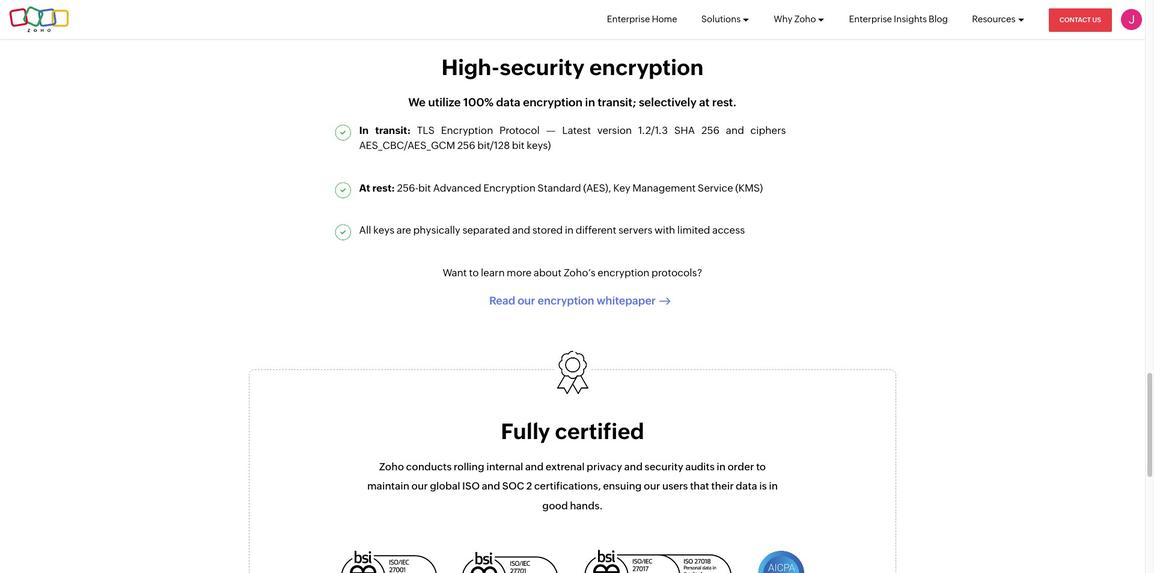 Task type: vqa. For each thing, say whether or not it's contained in the screenshot.
by at the left top
no



Task type: describe. For each thing, give the bounding box(es) containing it.
want
[[443, 267, 467, 279]]

0 vertical spatial to
[[469, 267, 479, 279]]

physically
[[414, 225, 461, 237]]

zoho conducts rolling internal and extrenal privacy and security audits in order to maintain our global iso and soc 2 certifications, ensuing our users that their data is in good hands.
[[367, 461, 778, 512]]

their
[[712, 481, 734, 493]]

(aes),
[[584, 182, 612, 194]]

enterprise for enterprise insights blog
[[850, 14, 893, 24]]

stored
[[533, 225, 563, 237]]

in right is
[[769, 481, 778, 493]]

rest:
[[373, 182, 395, 194]]

and right iso
[[482, 481, 500, 493]]

1.2/1.3
[[639, 124, 668, 136]]

transit;
[[598, 95, 637, 109]]

sha
[[675, 124, 696, 136]]

encryption up 'whitepaper'
[[598, 267, 650, 279]]

2 horizontal spatial our
[[644, 481, 661, 493]]

iso
[[463, 481, 480, 493]]

key
[[614, 182, 631, 194]]

is
[[760, 481, 767, 493]]

read our encryption whitepaper link
[[490, 295, 656, 308]]

bit inside tls encryption protocol — latest version 1.2/1.3 sha 256 and ciphers aes_cbc/aes_gcm 256 bit/128 bit keys)
[[512, 140, 525, 152]]

protocols?
[[652, 267, 703, 279]]

keys
[[374, 225, 395, 237]]

enterprise home link
[[607, 0, 678, 38]]

and left stored
[[513, 225, 531, 237]]

maintain
[[367, 481, 410, 493]]

zoho inside "zoho conducts rolling internal and extrenal privacy and security audits in order to maintain our global iso and soc 2 certifications, ensuing our users that their data is in good hands."
[[379, 461, 404, 473]]

enterprise insights blog link
[[850, 0, 949, 38]]

protocol
[[500, 124, 540, 136]]

and inside tls encryption protocol — latest version 1.2/1.3 sha 256 and ciphers aes_cbc/aes_gcm 256 bit/128 bit keys)
[[726, 124, 745, 136]]

bit/128
[[478, 140, 510, 152]]

james peterson image
[[1122, 9, 1143, 30]]

at
[[359, 182, 370, 194]]

we utilize 100% data encryption in transit; selectively at rest.
[[409, 95, 737, 109]]

management
[[633, 182, 696, 194]]

high-
[[442, 55, 500, 80]]

—
[[546, 124, 556, 136]]

encryption up —
[[523, 95, 583, 109]]

100%
[[464, 95, 494, 109]]

extrenal
[[546, 461, 585, 473]]

ciphers
[[751, 124, 786, 136]]

insights
[[894, 14, 927, 24]]

in left transit;
[[585, 95, 596, 109]]

at rest: 256-bit advanced encryption standard (aes), key management service (kms)
[[359, 182, 763, 194]]

read
[[490, 295, 516, 308]]

in
[[359, 124, 369, 136]]

global
[[430, 481, 461, 493]]

2
[[527, 481, 532, 493]]

are
[[397, 225, 411, 237]]

solutions
[[702, 14, 741, 24]]

at
[[699, 95, 710, 109]]

resources
[[973, 14, 1016, 24]]

contact us
[[1060, 16, 1102, 23]]

rolling
[[454, 461, 485, 473]]

fully certified
[[501, 420, 645, 444]]

transit:
[[375, 124, 411, 136]]

audits
[[686, 461, 715, 473]]

zoho enterprise logo image
[[9, 6, 69, 33]]

learn
[[481, 267, 505, 279]]

ensuing
[[603, 481, 642, 493]]

0 vertical spatial zoho
[[795, 14, 816, 24]]

blog
[[929, 14, 949, 24]]

users
[[663, 481, 688, 493]]

enterprise home
[[607, 14, 678, 24]]

certified
[[555, 420, 645, 444]]

enterprise insights blog
[[850, 14, 949, 24]]

contact us link
[[1049, 8, 1113, 32]]

256-
[[397, 182, 419, 194]]

contact
[[1060, 16, 1092, 23]]

privacy
[[587, 461, 623, 473]]

us
[[1093, 16, 1102, 23]]



Task type: locate. For each thing, give the bounding box(es) containing it.
our down conducts at the left bottom
[[412, 481, 428, 493]]

0 horizontal spatial data
[[496, 95, 521, 109]]

0 horizontal spatial our
[[412, 481, 428, 493]]

data right 100%
[[496, 95, 521, 109]]

about
[[534, 267, 562, 279]]

0 horizontal spatial 256
[[458, 140, 476, 152]]

1 vertical spatial bit
[[419, 182, 431, 194]]

different
[[576, 225, 617, 237]]

servers
[[619, 225, 653, 237]]

1 horizontal spatial data
[[736, 481, 758, 493]]

in up the their
[[717, 461, 726, 473]]

security up we utilize 100% data encryption in transit; selectively at rest.
[[500, 55, 585, 80]]

utilize
[[428, 95, 461, 109]]

order
[[728, 461, 755, 473]]

data inside "zoho conducts rolling internal and extrenal privacy and security audits in order to maintain our global iso and soc 2 certifications, ensuing our users that their data is in good hands."
[[736, 481, 758, 493]]

with
[[655, 225, 676, 237]]

limited
[[678, 225, 711, 237]]

zoho up the maintain at the left bottom
[[379, 461, 404, 473]]

bit left the "advanced"
[[419, 182, 431, 194]]

256 left bit/128
[[458, 140, 476, 152]]

to inside "zoho conducts rolling internal and extrenal privacy and security audits in order to maintain our global iso and soc 2 certifications, ensuing our users that their data is in good hands."
[[757, 461, 766, 473]]

why zoho
[[774, 14, 816, 24]]

0 vertical spatial encryption
[[441, 124, 493, 136]]

encryption inside tls encryption protocol — latest version 1.2/1.3 sha 256 and ciphers aes_cbc/aes_gcm 256 bit/128 bit keys)
[[441, 124, 493, 136]]

all keys are physically separated and stored in different servers with limited access
[[359, 225, 745, 237]]

1 horizontal spatial zoho
[[795, 14, 816, 24]]

1 vertical spatial to
[[757, 461, 766, 473]]

tls encryption protocol — latest version 1.2/1.3 sha 256 and ciphers aes_cbc/aes_gcm 256 bit/128 bit keys)
[[359, 124, 786, 152]]

home
[[652, 14, 678, 24]]

and
[[726, 124, 745, 136], [513, 225, 531, 237], [526, 461, 544, 473], [625, 461, 643, 473], [482, 481, 500, 493]]

want to learn more about zoho's encryption protocols?
[[443, 267, 703, 279]]

encryption down 100%
[[441, 124, 493, 136]]

our left users
[[644, 481, 661, 493]]

0 vertical spatial security
[[500, 55, 585, 80]]

256
[[702, 124, 720, 136], [458, 140, 476, 152]]

256 right sha
[[702, 124, 720, 136]]

0 vertical spatial bit
[[512, 140, 525, 152]]

enterprise
[[607, 14, 650, 24], [850, 14, 893, 24]]

whitepaper
[[597, 295, 656, 308]]

bit
[[512, 140, 525, 152], [419, 182, 431, 194]]

0 horizontal spatial bit
[[419, 182, 431, 194]]

data
[[496, 95, 521, 109], [736, 481, 758, 493]]

1 horizontal spatial to
[[757, 461, 766, 473]]

1 vertical spatial data
[[736, 481, 758, 493]]

selectively
[[639, 95, 697, 109]]

0 horizontal spatial enterprise
[[607, 14, 650, 24]]

to up is
[[757, 461, 766, 473]]

enterprise inside 'link'
[[607, 14, 650, 24]]

more
[[507, 267, 532, 279]]

zoho right why
[[795, 14, 816, 24]]

all
[[359, 225, 371, 237]]

soc
[[502, 481, 525, 493]]

why
[[774, 14, 793, 24]]

hands.
[[570, 500, 603, 512]]

and down rest.
[[726, 124, 745, 136]]

aes_cbc/aes_gcm
[[359, 140, 455, 152]]

(kms)
[[736, 182, 763, 194]]

1 vertical spatial zoho
[[379, 461, 404, 473]]

security inside "zoho conducts rolling internal and extrenal privacy and security audits in order to maintain our global iso and soc 2 certifications, ensuing our users that their data is in good hands."
[[645, 461, 684, 473]]

0 horizontal spatial zoho
[[379, 461, 404, 473]]

1 vertical spatial encryption
[[484, 182, 536, 194]]

conducts
[[406, 461, 452, 473]]

separated
[[463, 225, 510, 237]]

that
[[690, 481, 710, 493]]

encryption down want to learn more about zoho's encryption protocols?
[[538, 295, 595, 308]]

internal
[[487, 461, 524, 473]]

encryption up selectively
[[590, 55, 704, 80]]

fully
[[501, 420, 551, 444]]

1 horizontal spatial enterprise
[[850, 14, 893, 24]]

we
[[409, 95, 426, 109]]

2 enterprise from the left
[[850, 14, 893, 24]]

keys)
[[527, 140, 551, 152]]

0 vertical spatial data
[[496, 95, 521, 109]]

security up users
[[645, 461, 684, 473]]

enterprise left 'insights'
[[850, 14, 893, 24]]

1 horizontal spatial 256
[[702, 124, 720, 136]]

0 vertical spatial 256
[[702, 124, 720, 136]]

1 vertical spatial 256
[[458, 140, 476, 152]]

encryption
[[590, 55, 704, 80], [523, 95, 583, 109], [598, 267, 650, 279], [538, 295, 595, 308]]

our right read on the left of the page
[[518, 295, 536, 308]]

0 horizontal spatial to
[[469, 267, 479, 279]]

data left is
[[736, 481, 758, 493]]

rest.
[[713, 95, 737, 109]]

1 enterprise from the left
[[607, 14, 650, 24]]

version
[[598, 124, 632, 136]]

to left learn
[[469, 267, 479, 279]]

service
[[698, 182, 734, 194]]

certifications,
[[534, 481, 601, 493]]

1 vertical spatial security
[[645, 461, 684, 473]]

read our encryption whitepaper
[[490, 295, 656, 308]]

and up ensuing
[[625, 461, 643, 473]]

1 horizontal spatial bit
[[512, 140, 525, 152]]

access
[[713, 225, 745, 237]]

encryption down bit/128
[[484, 182, 536, 194]]

good
[[543, 500, 568, 512]]

enterprise left home
[[607, 14, 650, 24]]

in
[[585, 95, 596, 109], [565, 225, 574, 237], [717, 461, 726, 473], [769, 481, 778, 493]]

1 horizontal spatial our
[[518, 295, 536, 308]]

zoho's
[[564, 267, 596, 279]]

tls
[[417, 124, 435, 136]]

and up 2
[[526, 461, 544, 473]]

in transit:
[[359, 124, 411, 136]]

in right stored
[[565, 225, 574, 237]]

bit down protocol
[[512, 140, 525, 152]]

encryption
[[441, 124, 493, 136], [484, 182, 536, 194]]

security
[[500, 55, 585, 80], [645, 461, 684, 473]]

zoho
[[795, 14, 816, 24], [379, 461, 404, 473]]

1 horizontal spatial security
[[645, 461, 684, 473]]

our
[[518, 295, 536, 308], [412, 481, 428, 493], [644, 481, 661, 493]]

advanced
[[433, 182, 482, 194]]

high-security encryption
[[442, 55, 704, 80]]

standard
[[538, 182, 581, 194]]

0 horizontal spatial security
[[500, 55, 585, 80]]

latest
[[562, 124, 591, 136]]

enterprise for enterprise home
[[607, 14, 650, 24]]



